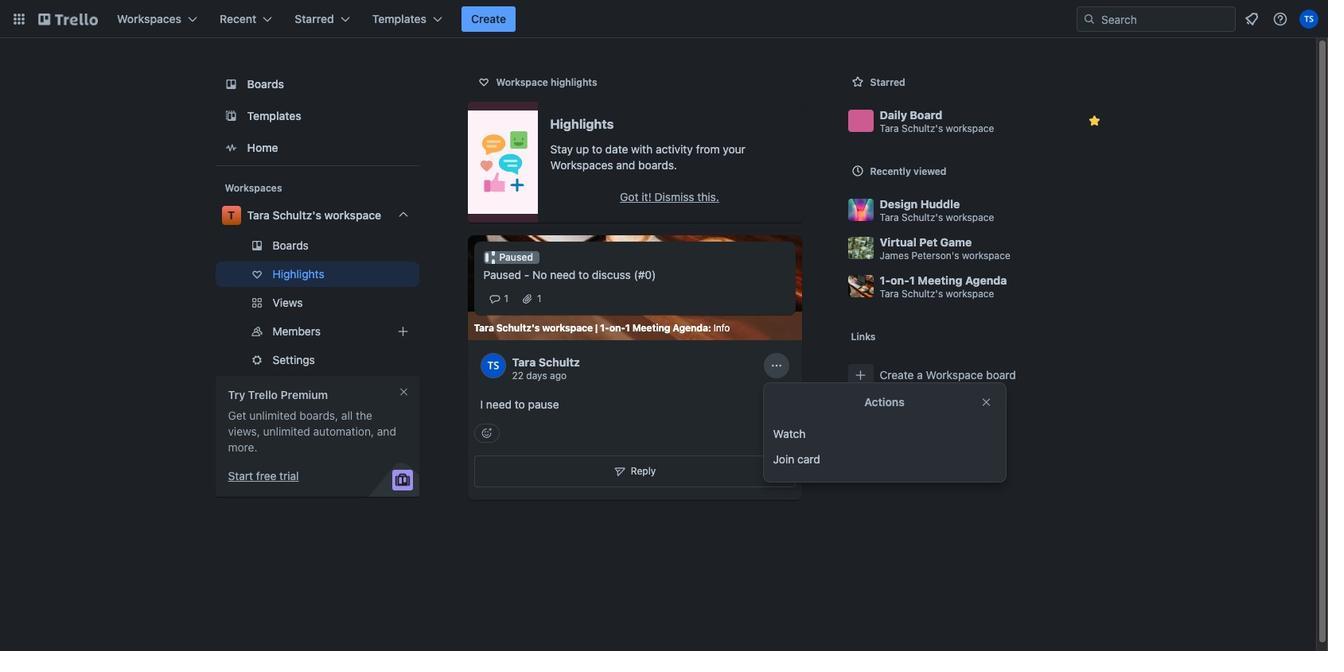 Task type: describe. For each thing, give the bounding box(es) containing it.
recent button
[[210, 6, 282, 32]]

pause
[[528, 398, 559, 411]]

workspace inside 1-on-1 meeting agenda tara schultz's workspace
[[946, 288, 994, 300]]

agenda inside 1-on-1 meeting agenda tara schultz's workspace
[[965, 273, 1007, 287]]

1-on-1 meeting agenda tara schultz's workspace
[[880, 273, 1007, 300]]

highlights link
[[215, 262, 419, 287]]

watch
[[773, 427, 806, 441]]

your
[[723, 142, 746, 156]]

workspace inside button
[[926, 368, 983, 382]]

1 vertical spatial need
[[486, 398, 512, 411]]

and inside stay up to date with activity from your workspaces and boards.
[[616, 158, 635, 172]]

1 vertical spatial unlimited
[[263, 425, 310, 438]]

workspaces inside stay up to date with activity from your workspaces and boards.
[[550, 158, 613, 172]]

join
[[773, 453, 794, 466]]

home image
[[222, 138, 241, 158]]

schultz's inside design huddle tara schultz's workspace
[[902, 211, 943, 223]]

reply
[[631, 466, 656, 478]]

schultz's inside "daily board tara schultz's workspace"
[[902, 122, 943, 134]]

0 vertical spatial highlights
[[550, 117, 614, 131]]

need inside paused paused - no need to discuss (#0)
[[550, 268, 576, 282]]

boards for views
[[273, 239, 309, 252]]

all
[[341, 409, 353, 423]]

0 vertical spatial unlimited
[[249, 409, 296, 423]]

1 down no
[[537, 293, 542, 305]]

2 vertical spatial workspaces
[[225, 182, 282, 194]]

premium
[[281, 388, 328, 402]]

info
[[714, 322, 730, 334]]

it!
[[642, 190, 651, 204]]

templates inside dropdown button
[[372, 12, 427, 25]]

from
[[696, 142, 720, 156]]

trello
[[248, 388, 278, 402]]

i
[[480, 398, 483, 411]]

watch link
[[764, 422, 1005, 447]]

ago
[[550, 370, 567, 382]]

try trello premium get unlimited boards, all the views, unlimited automation, and more.
[[228, 388, 396, 454]]

recently
[[870, 166, 911, 177]]

stay up to date with activity from your workspaces and boards.
[[550, 142, 746, 172]]

create button
[[462, 6, 516, 32]]

tara down color: black, title: "paused" element on the left of the page
[[474, 322, 494, 334]]

get
[[228, 409, 246, 423]]

create for create a workspace board
[[880, 368, 914, 382]]

trial
[[279, 469, 299, 483]]

templates link
[[215, 102, 419, 131]]

0 vertical spatial paused
[[499, 251, 533, 263]]

home
[[247, 141, 278, 154]]

1 vertical spatial 1-
[[600, 322, 609, 334]]

and inside try trello premium get unlimited boards, all the views, unlimited automation, and more.
[[377, 425, 396, 438]]

start free trial button
[[228, 469, 299, 485]]

members link
[[215, 319, 419, 345]]

schultz
[[539, 356, 580, 369]]

search image
[[1083, 13, 1096, 25]]

stay
[[550, 142, 573, 156]]

t
[[228, 208, 235, 222]]

more.
[[228, 441, 257, 454]]

-
[[524, 268, 529, 282]]

peterson's
[[912, 249, 959, 261]]

to inside paused paused - no need to discuss (#0)
[[579, 268, 589, 282]]

actions
[[864, 396, 905, 409]]

tara inside 1-on-1 meeting agenda tara schultz's workspace
[[880, 288, 899, 300]]

0 horizontal spatial on-
[[609, 322, 625, 334]]

add image
[[393, 322, 413, 341]]

1-on-1 meeting agenda link
[[600, 322, 708, 335]]

workspace inside virtual pet game james peterson's workspace
[[962, 249, 1010, 261]]

free
[[256, 469, 276, 483]]

board
[[910, 108, 942, 121]]

views
[[273, 296, 303, 310]]

join card
[[773, 453, 820, 466]]

got it! dismiss this.
[[620, 190, 719, 204]]

no
[[532, 268, 547, 282]]

card
[[797, 453, 820, 466]]

home link
[[215, 134, 419, 162]]

to for pause
[[515, 398, 525, 411]]

automation,
[[313, 425, 374, 438]]

template board image
[[222, 107, 241, 126]]

start free trial
[[228, 469, 299, 483]]

1 vertical spatial paused
[[483, 268, 521, 282]]

tara schultz's workspace
[[247, 208, 381, 222]]

design
[[880, 197, 918, 210]]

starred button
[[285, 6, 359, 32]]

recent
[[220, 12, 256, 25]]

schultz's up 22
[[496, 322, 540, 334]]

1 right |
[[625, 322, 630, 334]]

discuss
[[592, 268, 631, 282]]

create a workspace board
[[880, 368, 1016, 382]]

1 vertical spatial templates
[[247, 109, 301, 123]]

tara inside "daily board tara schultz's workspace"
[[880, 122, 899, 134]]

tara schultz's workspace | 1-on-1 meeting agenda : info
[[474, 322, 730, 334]]

workspace left |
[[542, 322, 593, 334]]

meeting inside 1-on-1 meeting agenda tara schultz's workspace
[[918, 273, 962, 287]]

with
[[631, 142, 653, 156]]

boards link for views
[[215, 233, 419, 259]]

workspaces button
[[107, 6, 207, 32]]

workspace highlights
[[496, 76, 597, 88]]

tara right t on the top
[[247, 208, 270, 222]]

1 inside 1-on-1 meeting agenda tara schultz's workspace
[[909, 273, 915, 287]]

board image
[[222, 75, 241, 94]]

schultz's inside 1-on-1 meeting agenda tara schultz's workspace
[[902, 288, 943, 300]]

workspace inside design huddle tara schultz's workspace
[[946, 211, 994, 223]]

date
[[605, 142, 628, 156]]

tara inside tara schultz 22 days ago
[[512, 356, 536, 369]]

up
[[576, 142, 589, 156]]

schultz's up highlights link
[[273, 208, 321, 222]]

virtual
[[880, 235, 917, 249]]

viewed
[[914, 166, 947, 177]]

links
[[851, 331, 876, 343]]

activity
[[656, 142, 693, 156]]



Task type: locate. For each thing, give the bounding box(es) containing it.
on- right |
[[609, 322, 625, 334]]

this.
[[697, 190, 719, 204]]

2 vertical spatial to
[[515, 398, 525, 411]]

1 vertical spatial boards
[[273, 239, 309, 252]]

0 vertical spatial workspace
[[496, 76, 548, 88]]

boards for home
[[247, 77, 284, 91]]

to inside stay up to date with activity from your workspaces and boards.
[[592, 142, 602, 156]]

schultz's down "huddle"
[[902, 211, 943, 223]]

daily board tara schultz's workspace
[[880, 108, 994, 134]]

1- right |
[[600, 322, 609, 334]]

tara
[[880, 122, 899, 134], [247, 208, 270, 222], [880, 211, 899, 223], [880, 288, 899, 300], [474, 322, 494, 334], [512, 356, 536, 369]]

got
[[620, 190, 639, 204]]

huddle
[[920, 197, 960, 210]]

1 horizontal spatial workspaces
[[225, 182, 282, 194]]

boards
[[247, 77, 284, 91], [273, 239, 309, 252]]

workspace up viewed
[[946, 122, 994, 134]]

boards.
[[638, 158, 677, 172]]

members
[[273, 325, 321, 338]]

the
[[356, 409, 372, 423]]

got it! dismiss this. button
[[550, 185, 789, 210]]

1 horizontal spatial workspace
[[926, 368, 983, 382]]

workspace left highlights
[[496, 76, 548, 88]]

1 horizontal spatial highlights
[[550, 117, 614, 131]]

dismiss
[[654, 190, 694, 204]]

boards down tara schultz's workspace
[[273, 239, 309, 252]]

1 horizontal spatial to
[[579, 268, 589, 282]]

days
[[526, 370, 547, 382]]

0 vertical spatial create
[[471, 12, 506, 25]]

create for create
[[471, 12, 506, 25]]

on- down the james
[[891, 273, 909, 287]]

pet
[[919, 235, 938, 249]]

meeting down the peterson's
[[918, 273, 962, 287]]

1 vertical spatial to
[[579, 268, 589, 282]]

templates right starred "dropdown button" on the top left
[[372, 12, 427, 25]]

highlights up up
[[550, 117, 614, 131]]

schultz's down the board
[[902, 122, 943, 134]]

workspace down "game"
[[962, 249, 1010, 261]]

virtual pet game james peterson's workspace
[[880, 235, 1010, 261]]

boards right the board icon
[[247, 77, 284, 91]]

(#0)
[[634, 268, 656, 282]]

james
[[880, 249, 909, 261]]

workspaces inside dropdown button
[[117, 12, 181, 25]]

1 vertical spatial workspace
[[926, 368, 983, 382]]

1
[[909, 273, 915, 287], [504, 293, 509, 305], [537, 293, 542, 305], [625, 322, 630, 334]]

tara down daily
[[880, 122, 899, 134]]

1 horizontal spatial need
[[550, 268, 576, 282]]

1 horizontal spatial on-
[[891, 273, 909, 287]]

agenda down "game"
[[965, 273, 1007, 287]]

to
[[592, 142, 602, 156], [579, 268, 589, 282], [515, 398, 525, 411]]

0 horizontal spatial workspaces
[[117, 12, 181, 25]]

1 horizontal spatial create
[[880, 368, 914, 382]]

to left pause
[[515, 398, 525, 411]]

starred
[[295, 12, 334, 25], [870, 76, 905, 88]]

add reaction image
[[474, 424, 499, 443]]

0 vertical spatial 1-
[[880, 273, 891, 287]]

0 notifications image
[[1242, 10, 1261, 29]]

boards link up highlights link
[[215, 233, 419, 259]]

workspaces
[[117, 12, 181, 25], [550, 158, 613, 172], [225, 182, 282, 194]]

tara schultz 22 days ago
[[512, 356, 580, 382]]

schultz's
[[902, 122, 943, 134], [273, 208, 321, 222], [902, 211, 943, 223], [902, 288, 943, 300], [496, 322, 540, 334]]

0 vertical spatial starred
[[295, 12, 334, 25]]

1 horizontal spatial 1-
[[880, 273, 891, 287]]

|
[[595, 322, 598, 334]]

2 boards link from the top
[[215, 233, 419, 259]]

templates up home
[[247, 109, 301, 123]]

2 horizontal spatial workspaces
[[550, 158, 613, 172]]

1 vertical spatial and
[[377, 425, 396, 438]]

:
[[708, 322, 711, 334]]

1- down the james
[[880, 273, 891, 287]]

highlights up views
[[273, 267, 324, 281]]

boards link up templates link
[[215, 70, 419, 99]]

0 vertical spatial templates
[[372, 12, 427, 25]]

try
[[228, 388, 245, 402]]

game
[[940, 235, 972, 249]]

recently viewed
[[870, 166, 947, 177]]

workspace up "game"
[[946, 211, 994, 223]]

a
[[917, 368, 923, 382]]

0 vertical spatial on-
[[891, 273, 909, 287]]

1 vertical spatial agenda
[[673, 322, 708, 334]]

0 vertical spatial boards link
[[215, 70, 419, 99]]

paused up - on the top left of the page
[[499, 251, 533, 263]]

views,
[[228, 425, 260, 438]]

0 vertical spatial agenda
[[965, 273, 1007, 287]]

0 horizontal spatial need
[[486, 398, 512, 411]]

paused down color: black, title: "paused" element on the left of the page
[[483, 268, 521, 282]]

1 horizontal spatial meeting
[[918, 273, 962, 287]]

color: black, title: "paused" element
[[483, 251, 540, 264]]

agenda
[[965, 273, 1007, 287], [673, 322, 708, 334]]

0 horizontal spatial starred
[[295, 12, 334, 25]]

to left discuss
[[579, 268, 589, 282]]

0 horizontal spatial meeting
[[632, 322, 670, 334]]

create inside 'primary' element
[[471, 12, 506, 25]]

click to unstar daily board. it will be removed from your starred list. image
[[1087, 113, 1102, 129]]

and
[[616, 158, 635, 172], [377, 425, 396, 438]]

start
[[228, 469, 253, 483]]

1-
[[880, 273, 891, 287], [600, 322, 609, 334]]

0 horizontal spatial workspace
[[496, 76, 548, 88]]

workspace down the peterson's
[[946, 288, 994, 300]]

0 vertical spatial meeting
[[918, 273, 962, 287]]

settings
[[273, 353, 315, 367]]

workspace right the a
[[926, 368, 983, 382]]

1 horizontal spatial templates
[[372, 12, 427, 25]]

1 boards link from the top
[[215, 70, 419, 99]]

2 horizontal spatial to
[[592, 142, 602, 156]]

1 horizontal spatial starred
[[870, 76, 905, 88]]

design huddle tara schultz's workspace
[[880, 197, 994, 223]]

boards,
[[299, 409, 338, 423]]

0 horizontal spatial highlights
[[273, 267, 324, 281]]

workspace
[[496, 76, 548, 88], [926, 368, 983, 382]]

22
[[512, 370, 524, 382]]

tara inside design huddle tara schultz's workspace
[[880, 211, 899, 223]]

1 vertical spatial create
[[880, 368, 914, 382]]

on- inside 1-on-1 meeting agenda tara schultz's workspace
[[891, 273, 909, 287]]

unlimited down trello
[[249, 409, 296, 423]]

tara up 22
[[512, 356, 536, 369]]

back to home image
[[38, 6, 98, 32]]

0 vertical spatial and
[[616, 158, 635, 172]]

0 horizontal spatial and
[[377, 425, 396, 438]]

open information menu image
[[1272, 11, 1288, 27]]

board
[[986, 368, 1016, 382]]

paused paused - no need to discuss (#0)
[[483, 251, 656, 282]]

1 vertical spatial workspaces
[[550, 158, 613, 172]]

to right up
[[592, 142, 602, 156]]

1 vertical spatial boards link
[[215, 233, 419, 259]]

agenda left info
[[673, 322, 708, 334]]

starred inside "dropdown button"
[[295, 12, 334, 25]]

daily
[[880, 108, 907, 121]]

starred right recent popup button
[[295, 12, 334, 25]]

1- inside 1-on-1 meeting agenda tara schultz's workspace
[[880, 273, 891, 287]]

need right no
[[550, 268, 576, 282]]

tara schultz (taraschultz7) image
[[1299, 10, 1319, 29]]

0 vertical spatial boards
[[247, 77, 284, 91]]

1 horizontal spatial and
[[616, 158, 635, 172]]

boards link for home
[[215, 70, 419, 99]]

join card link
[[764, 447, 1005, 473]]

1 down the peterson's
[[909, 273, 915, 287]]

0 horizontal spatial to
[[515, 398, 525, 411]]

i need to pause
[[480, 398, 559, 411]]

paused
[[499, 251, 533, 263], [483, 268, 521, 282]]

1 vertical spatial highlights
[[273, 267, 324, 281]]

tara down design on the right
[[880, 211, 899, 223]]

unlimited down boards, at the bottom left
[[263, 425, 310, 438]]

1 vertical spatial starred
[[870, 76, 905, 88]]

1 down color: black, title: "paused" element on the left of the page
[[504, 293, 509, 305]]

settings link
[[215, 348, 419, 373]]

0 vertical spatial to
[[592, 142, 602, 156]]

1 horizontal spatial agenda
[[965, 273, 1007, 287]]

0 vertical spatial need
[[550, 268, 576, 282]]

schultz's down the peterson's
[[902, 288, 943, 300]]

and right automation,
[[377, 425, 396, 438]]

workspace
[[946, 122, 994, 134], [324, 208, 381, 222], [946, 211, 994, 223], [962, 249, 1010, 261], [946, 288, 994, 300], [542, 322, 593, 334]]

Search field
[[1096, 7, 1235, 31]]

primary element
[[0, 0, 1328, 38]]

0 horizontal spatial templates
[[247, 109, 301, 123]]

highlights
[[551, 76, 597, 88]]

need right the i
[[486, 398, 512, 411]]

meeting down (#0)
[[632, 322, 670, 334]]

and down the date
[[616, 158, 635, 172]]

1 vertical spatial on-
[[609, 322, 625, 334]]

to for date
[[592, 142, 602, 156]]

tara down the james
[[880, 288, 899, 300]]

0 horizontal spatial agenda
[[673, 322, 708, 334]]

reply button
[[474, 456, 795, 488]]

create a workspace board button
[[841, 356, 1114, 395]]

1 vertical spatial meeting
[[632, 322, 670, 334]]

0 horizontal spatial create
[[471, 12, 506, 25]]

workspace inside "daily board tara schultz's workspace"
[[946, 122, 994, 134]]

templates button
[[363, 6, 452, 32]]

starred up daily
[[870, 76, 905, 88]]

meeting
[[918, 273, 962, 287], [632, 322, 670, 334]]

workspace up highlights link
[[324, 208, 381, 222]]

0 vertical spatial workspaces
[[117, 12, 181, 25]]

0 horizontal spatial 1-
[[600, 322, 609, 334]]

views link
[[215, 290, 419, 316]]



Task type: vqa. For each thing, say whether or not it's contained in the screenshot.
the leftmost sm image
no



